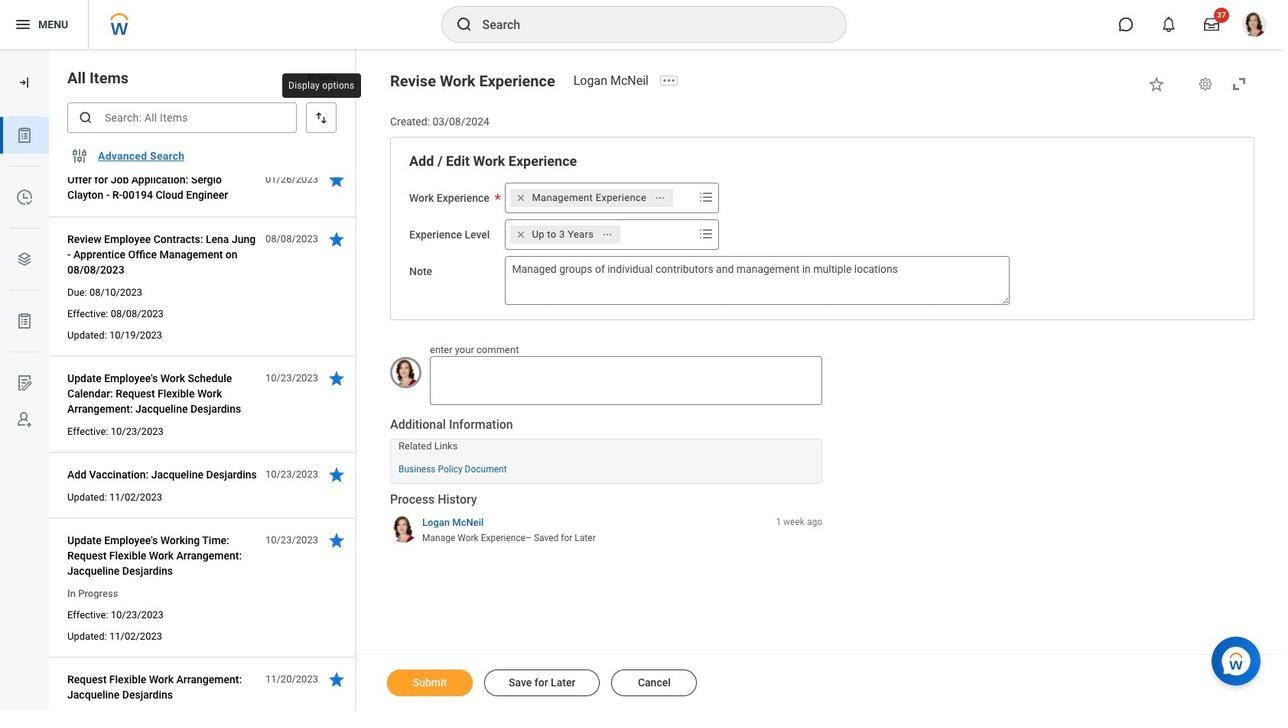 Task type: describe. For each thing, give the bounding box(es) containing it.
1 horizontal spatial search image
[[455, 15, 473, 34]]

1 vertical spatial star image
[[327, 171, 346, 189]]

perspective image
[[15, 250, 34, 268]]

management experience, press delete to clear value. option
[[511, 189, 673, 207]]

2 vertical spatial star image
[[327, 230, 346, 249]]

gear image
[[1198, 76, 1213, 92]]

4 star image from the top
[[327, 671, 346, 689]]

transformation import image
[[17, 75, 32, 90]]

configure image
[[70, 147, 89, 165]]

fullscreen image
[[1230, 75, 1248, 93]]

Search Workday  search field
[[482, 8, 814, 41]]

logan mcneil element
[[574, 73, 658, 88]]

notifications large image
[[1161, 17, 1176, 32]]

0 horizontal spatial search image
[[78, 110, 93, 125]]

justify image
[[14, 15, 32, 34]]

prompts image for up to 3 years, press delete to clear value. option
[[697, 225, 716, 243]]

related actions image for up to 3 years element
[[602, 229, 613, 240]]

up to 3 years element
[[532, 228, 594, 242]]



Task type: vqa. For each thing, say whether or not it's contained in the screenshot.
right related actions IMAGE
yes



Task type: locate. For each thing, give the bounding box(es) containing it.
0 vertical spatial search image
[[455, 15, 473, 34]]

2 star image from the top
[[327, 466, 346, 484]]

0 horizontal spatial related actions image
[[602, 229, 613, 240]]

clipboard image
[[15, 312, 34, 330]]

rename image
[[15, 374, 34, 392]]

tooltip
[[278, 69, 365, 103]]

3 star image from the top
[[327, 532, 346, 550]]

inbox large image
[[1204, 17, 1219, 32]]

process history region
[[390, 492, 822, 550]]

prompts image for management experience, press delete to clear value. option
[[697, 188, 716, 206]]

list
[[0, 117, 49, 438]]

1 star image from the top
[[327, 369, 346, 388]]

0 vertical spatial prompts image
[[697, 188, 716, 206]]

sort image
[[314, 110, 329, 125]]

related actions image for the management experience element
[[655, 192, 666, 203]]

related actions image inside management experience, press delete to clear value. option
[[655, 192, 666, 203]]

1 horizontal spatial related actions image
[[655, 192, 666, 203]]

action bar region
[[356, 655, 1285, 711]]

related actions image
[[655, 192, 666, 203], [602, 229, 613, 240]]

related actions image down management experience, press delete to clear value. option
[[602, 229, 613, 240]]

x small image
[[514, 190, 529, 206]]

star image
[[327, 369, 346, 388], [327, 466, 346, 484], [327, 532, 346, 550], [327, 671, 346, 689]]

search image
[[455, 15, 473, 34], [78, 110, 93, 125]]

profile logan mcneil image
[[1242, 12, 1267, 40]]

user plus image
[[15, 411, 34, 429]]

related actions image right the management experience element
[[655, 192, 666, 203]]

1 vertical spatial prompts image
[[697, 225, 716, 243]]

group
[[409, 152, 1235, 305]]

clock check image
[[15, 188, 34, 207]]

0 vertical spatial related actions image
[[655, 192, 666, 203]]

clipboard image
[[15, 126, 34, 145]]

additional information region
[[390, 417, 822, 484]]

up to 3 years, press delete to clear value. option
[[511, 225, 621, 244]]

management experience element
[[532, 191, 647, 205]]

None text field
[[505, 256, 1010, 305], [430, 357, 822, 406], [505, 256, 1010, 305], [430, 357, 822, 406]]

Search: All Items text field
[[67, 103, 297, 133]]

x small image
[[514, 227, 529, 242]]

1 vertical spatial search image
[[78, 110, 93, 125]]

item list element
[[49, 49, 356, 711]]

prompts image
[[697, 188, 716, 206], [697, 225, 716, 243]]

0 vertical spatial star image
[[1147, 75, 1166, 93]]

star image
[[1147, 75, 1166, 93], [327, 171, 346, 189], [327, 230, 346, 249]]

related actions image inside up to 3 years, press delete to clear value. option
[[602, 229, 613, 240]]

1 vertical spatial related actions image
[[602, 229, 613, 240]]

1 prompts image from the top
[[697, 188, 716, 206]]

2 prompts image from the top
[[697, 225, 716, 243]]

employee's photo (logan mcneil) image
[[390, 357, 421, 389]]



